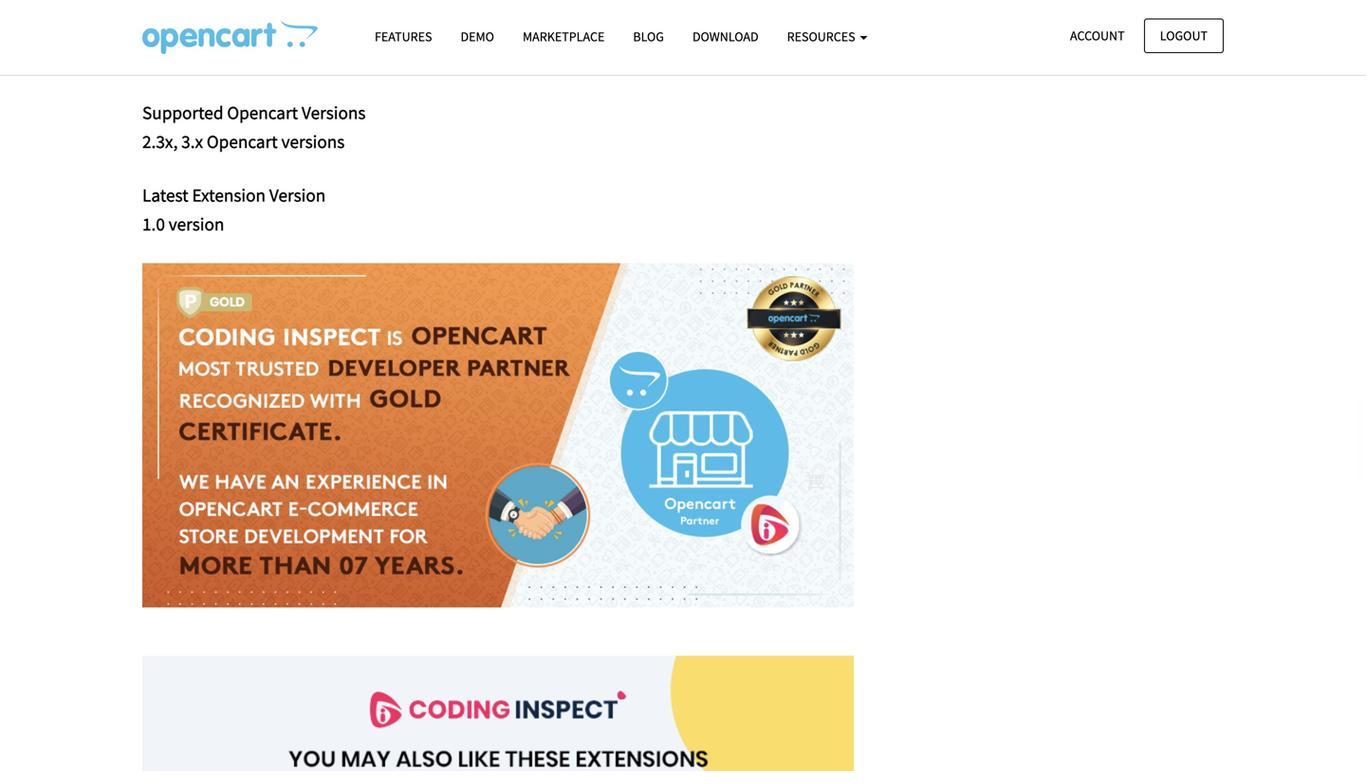 Task type: describe. For each thing, give the bounding box(es) containing it.
logout link
[[1144, 19, 1224, 53]]

resources link
[[773, 20, 882, 53]]

blog link
[[619, 20, 678, 53]]

features link
[[361, 20, 446, 53]]

0 vertical spatial opencart
[[227, 101, 298, 124]]

version
[[269, 183, 326, 206]]

versions
[[302, 101, 366, 124]]

marketplace link
[[509, 20, 619, 53]]

supported
[[142, 101, 223, 124]]

download link
[[678, 20, 773, 53]]

versions
[[281, 130, 345, 153]]

3.x
[[181, 130, 203, 153]]

latest extension version 1.0 version
[[142, 183, 326, 235]]

features
[[375, 28, 432, 45]]

2.3x,
[[142, 130, 178, 153]]

1.0
[[142, 213, 165, 235]]

logout
[[1160, 27, 1208, 44]]

account
[[1070, 27, 1125, 44]]

1 vertical spatial opencart
[[207, 130, 278, 153]]



Task type: vqa. For each thing, say whether or not it's contained in the screenshot.
Latest on the left top
yes



Task type: locate. For each thing, give the bounding box(es) containing it.
demo
[[461, 28, 494, 45]]

account link
[[1054, 19, 1141, 53]]

download
[[693, 28, 759, 45]]

opencart - chatgpt for opencart image
[[142, 20, 318, 54]]

latest
[[142, 183, 188, 206]]

supported opencart versions 2.3x, 3.x opencart versions
[[142, 101, 366, 153]]

opencart
[[227, 101, 298, 124], [207, 130, 278, 153]]

opencart up versions at the left top of the page
[[227, 101, 298, 124]]

extension
[[192, 183, 266, 206]]

demo link
[[446, 20, 509, 53]]

marketplace
[[523, 28, 605, 45]]

resources
[[787, 28, 858, 45]]

opencart right 3.x
[[207, 130, 278, 153]]

blog
[[633, 28, 664, 45]]

version
[[169, 213, 224, 235]]



